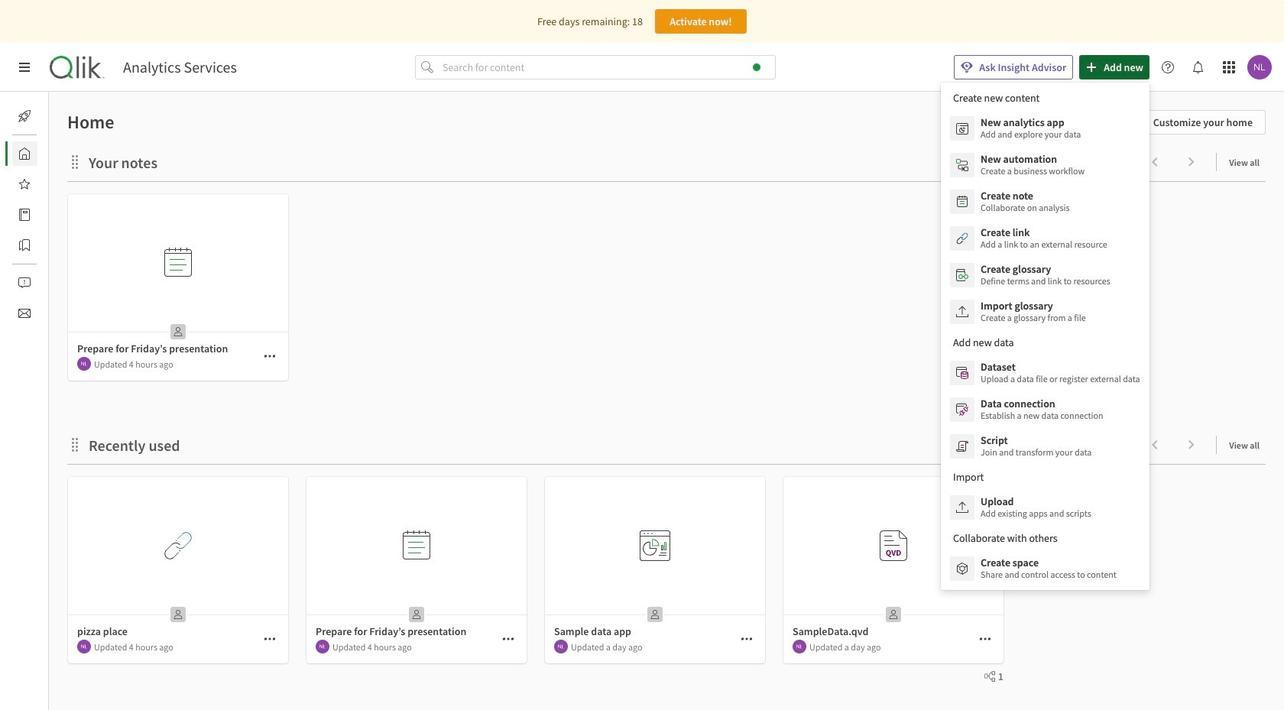 Task type: vqa. For each thing, say whether or not it's contained in the screenshot.
text field
no



Task type: describe. For each thing, give the bounding box(es) containing it.
0 horizontal spatial noah lott image
[[77, 357, 91, 371]]

2 horizontal spatial noah lott image
[[554, 640, 568, 653]]

10 menu item from the top
[[941, 489, 1149, 526]]

9 menu item from the top
[[941, 428, 1149, 465]]

2 menu item from the top
[[941, 147, 1149, 183]]

navigation pane element
[[0, 98, 49, 332]]

getting started image
[[18, 110, 31, 122]]

move collection image
[[67, 154, 83, 169]]

8 menu item from the top
[[941, 391, 1149, 428]]

7 menu item from the top
[[941, 355, 1149, 391]]

analytics services element
[[123, 58, 237, 76]]

favorites image
[[18, 178, 31, 190]]

3 menu item from the top
[[941, 183, 1149, 220]]

5 menu item from the top
[[941, 257, 1149, 293]]

open sidebar menu image
[[18, 61, 31, 73]]



Task type: locate. For each thing, give the bounding box(es) containing it.
move collection image
[[67, 437, 83, 452]]

menu
[[941, 83, 1149, 590]]

noah lott image
[[77, 357, 91, 371], [316, 640, 329, 653], [554, 640, 568, 653]]

1 noah lott image from the left
[[77, 640, 91, 653]]

home badge image
[[753, 63, 760, 71]]

alerts image
[[18, 277, 31, 289]]

11 menu item from the top
[[941, 550, 1149, 587]]

noah lott image
[[77, 640, 91, 653], [793, 640, 806, 653]]

2 noah lott image from the left
[[793, 640, 806, 653]]

6 menu item from the top
[[941, 293, 1149, 330]]

menu item
[[941, 110, 1149, 147], [941, 147, 1149, 183], [941, 183, 1149, 220], [941, 220, 1149, 257], [941, 257, 1149, 293], [941, 293, 1149, 330], [941, 355, 1149, 391], [941, 391, 1149, 428], [941, 428, 1149, 465], [941, 489, 1149, 526], [941, 550, 1149, 587]]

1 menu item from the top
[[941, 110, 1149, 147]]

subscriptions image
[[18, 307, 31, 319]]

noah lott element
[[77, 357, 91, 371], [77, 640, 91, 653], [316, 640, 329, 653], [554, 640, 568, 653], [793, 640, 806, 653]]

1 horizontal spatial noah lott image
[[316, 640, 329, 653]]

1 horizontal spatial noah lott image
[[793, 640, 806, 653]]

4 menu item from the top
[[941, 220, 1149, 257]]

0 horizontal spatial noah lott image
[[77, 640, 91, 653]]

collections image
[[18, 239, 31, 251]]

catalog image
[[18, 209, 31, 221]]

main content
[[43, 92, 1284, 710]]

home image
[[18, 148, 31, 160]]



